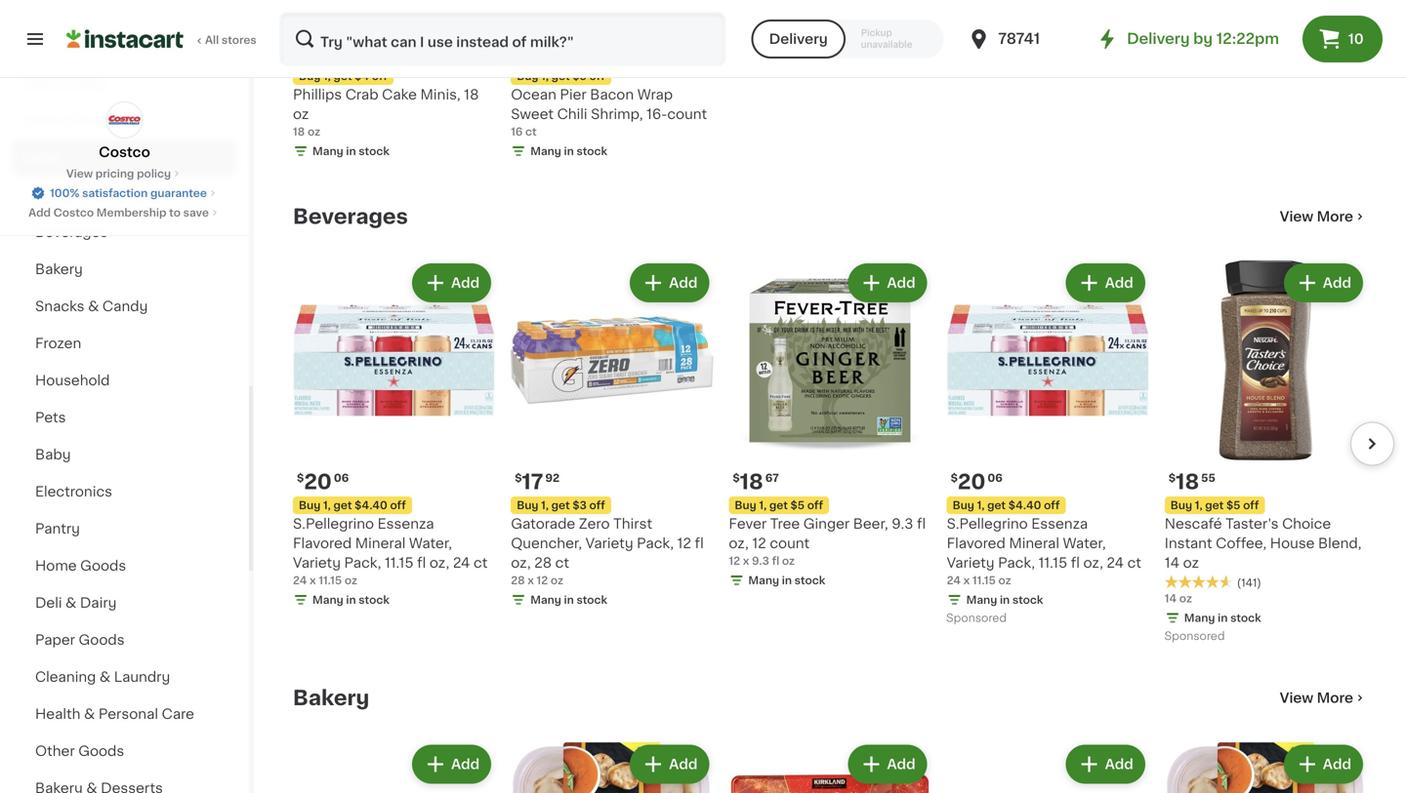 Task type: describe. For each thing, give the bounding box(es) containing it.
2 horizontal spatial variety
[[947, 557, 995, 570]]

1 buy 1, get $4.40 off from the left
[[299, 501, 406, 511]]

goods for first home goods link from the bottom of the page
[[80, 560, 126, 573]]

other goods link
[[12, 733, 237, 770]]

frozen
[[35, 337, 81, 351]]

paper goods
[[35, 634, 125, 647]]

$ 18 55
[[1169, 472, 1215, 493]]

costco logo image
[[106, 102, 143, 139]]

$ 23 27
[[297, 43, 346, 63]]

meat
[[35, 188, 70, 202]]

all
[[205, 35, 219, 45]]

2 essenza from the left
[[1031, 518, 1088, 531]]

55
[[1201, 473, 1215, 484]]

more for bakery
[[1317, 692, 1353, 706]]

view more link for bakery
[[1280, 689, 1367, 709]]

blend,
[[1318, 537, 1362, 551]]

Search field
[[281, 14, 724, 64]]

nescafé taster's choice instant coffee, house blend, 14 oz
[[1165, 518, 1362, 570]]

deli & dairy for first deli & dairy link from the bottom of the page
[[35, 597, 117, 610]]

shrimp,
[[591, 108, 643, 121]]

78741
[[998, 32, 1040, 46]]

nescafé
[[1165, 518, 1222, 531]]

16-
[[646, 108, 667, 121]]

house
[[1270, 537, 1315, 551]]

delivery for delivery by 12:22pm
[[1127, 32, 1190, 46]]

pets
[[35, 411, 66, 425]]

goods for 2nd home goods link from the bottom of the page
[[69, 114, 116, 128]]

save
[[183, 207, 209, 218]]

1 vertical spatial 28
[[511, 576, 525, 587]]

0 horizontal spatial pack,
[[344, 557, 381, 570]]

1 horizontal spatial beverages link
[[293, 205, 408, 228]]

health & personal care link
[[12, 696, 237, 733]]

beer,
[[853, 518, 888, 531]]

78741 button
[[967, 12, 1084, 66]]

1 essenza from the left
[[378, 518, 434, 531]]

67
[[765, 473, 779, 484]]

1 s.pellegrino essenza flavored mineral water, variety pack, 11.15 fl oz, 24 ct 24 x 11.15 oz from the left
[[293, 518, 488, 587]]

1 vertical spatial dairy
[[80, 597, 117, 610]]

100% satisfaction guarantee button
[[30, 182, 219, 201]]

sponsored badge image for 20
[[947, 614, 1006, 625]]

policy
[[137, 168, 171, 179]]

many in stock inside product group
[[530, 595, 607, 606]]

deli for second deli & dairy link from the bottom
[[23, 77, 51, 91]]

100% satisfaction guarantee
[[50, 188, 207, 199]]

$4
[[355, 71, 369, 82]]

electronics
[[35, 485, 112, 499]]

$5 for $ 18 67
[[790, 501, 805, 511]]

count for 17
[[667, 108, 707, 121]]

12:22pm
[[1216, 32, 1279, 46]]

candy
[[102, 300, 148, 313]]

choice
[[1282, 518, 1331, 531]]

cleaning & laundry
[[35, 671, 170, 684]]

$ 18 67
[[733, 472, 779, 493]]

1 mineral from the left
[[355, 537, 406, 551]]

care
[[162, 708, 194, 722]]

1 horizontal spatial costco
[[99, 145, 150, 159]]

delivery by 12:22pm link
[[1096, 27, 1279, 51]]

off inside product group
[[589, 501, 605, 511]]

view pricing policy
[[66, 168, 171, 179]]

view for beverages
[[1280, 210, 1314, 224]]

pier
[[560, 88, 587, 102]]

2 buy 1, get $4.40 off from the left
[[953, 501, 1060, 511]]

ocean
[[511, 88, 556, 102]]

view more for beverages
[[1280, 210, 1353, 224]]

delivery button
[[752, 20, 845, 59]]

2 horizontal spatial pack,
[[998, 557, 1035, 570]]

household link
[[12, 362, 237, 399]]

14 oz
[[1165, 594, 1192, 605]]

0 vertical spatial dairy
[[69, 77, 107, 91]]

pantry
[[35, 522, 80, 536]]

0 horizontal spatial beverages link
[[12, 214, 237, 251]]

0 vertical spatial bakery link
[[12, 251, 237, 288]]

zero
[[579, 518, 610, 531]]

membership
[[96, 207, 166, 218]]

sponsored badge image for 18
[[1165, 632, 1224, 643]]

1 vertical spatial bakery
[[293, 689, 369, 709]]

sales
[[23, 151, 62, 165]]

fever tree ginger beer, 9.3 fl oz, 12 count 12 x 9.3 fl oz
[[729, 518, 926, 567]]

service type group
[[752, 20, 944, 59]]

all stores
[[205, 35, 256, 45]]

view for bakery
[[1280, 692, 1314, 706]]

view more link for beverages
[[1280, 207, 1367, 227]]

sales link
[[12, 140, 237, 177]]

variety inside gatorade zero thirst quencher, variety pack, 12 fl oz, 28 ct 28 x 12 oz
[[585, 537, 633, 551]]

1 horizontal spatial 9.3
[[892, 518, 913, 531]]

to
[[169, 207, 181, 218]]

$ inside $ 17 92
[[515, 473, 522, 484]]

2 home goods link from the top
[[12, 548, 237, 585]]

chili
[[557, 108, 587, 121]]

0 horizontal spatial bakery
[[35, 263, 83, 276]]

count for 18
[[770, 537, 810, 551]]

pantry link
[[12, 511, 237, 548]]

health & personal care
[[35, 708, 194, 722]]

x inside gatorade zero thirst quencher, variety pack, 12 fl oz, 28 ct 28 x 12 oz
[[528, 576, 534, 587]]

household
[[35, 374, 110, 388]]

buy 1, get $5 off for $ 17 43
[[517, 71, 605, 82]]

18 left the 67
[[740, 472, 763, 493]]

23
[[304, 43, 331, 63]]

other
[[35, 745, 75, 759]]

crab
[[345, 88, 378, 102]]

x inside fever tree ginger beer, 9.3 fl oz, 12 count 12 x 9.3 fl oz
[[743, 556, 749, 567]]

ginger
[[803, 518, 850, 531]]

2 06 from the left
[[988, 473, 1003, 484]]

16
[[511, 127, 523, 137]]

add costco membership to save link
[[28, 205, 221, 221]]

electronics link
[[12, 474, 237, 511]]

$ inside $ 23 27
[[297, 44, 304, 54]]

$ inside $ 18 55
[[1169, 473, 1176, 484]]

sweet
[[511, 108, 554, 121]]

1 water, from the left
[[409, 537, 452, 551]]

snacks
[[35, 300, 84, 313]]

ct inside gatorade zero thirst quencher, variety pack, 12 fl oz, 28 ct 28 x 12 oz
[[555, 557, 569, 570]]

2 mineral from the left
[[1009, 537, 1059, 551]]

phillips crab cake minis, 18 oz 18 oz
[[293, 88, 479, 137]]

2 20 from the left
[[958, 472, 986, 493]]

(141)
[[1237, 578, 1261, 589]]

meat & seafood link
[[12, 177, 237, 214]]

add costco membership to save
[[28, 207, 209, 218]]

$3
[[573, 501, 587, 511]]

18 left the 55
[[1176, 472, 1199, 493]]

100%
[[50, 188, 80, 199]]

view pricing policy link
[[66, 166, 183, 182]]

personal
[[98, 708, 158, 722]]

1 $ 20 06 from the left
[[297, 472, 349, 493]]

2 deli & dairy link from the top
[[12, 585, 237, 622]]

2 s.pellegrino from the left
[[947, 518, 1028, 531]]

10
[[1348, 32, 1364, 46]]

health
[[35, 708, 81, 722]]



Task type: vqa. For each thing, say whether or not it's contained in the screenshot.
1st S.Pellegrino Essenza Flavored Mineral Water, Variety Pack, 11.15 fl oz, 24 ct 24 x 11.15 oz
yes



Task type: locate. For each thing, give the bounding box(es) containing it.
1 horizontal spatial $ 20 06
[[951, 472, 1003, 493]]

& for meat & seafood link
[[74, 188, 85, 202]]

home goods up 'sales'
[[23, 114, 116, 128]]

2 view more link from the top
[[1280, 689, 1367, 709]]

1 horizontal spatial variety
[[585, 537, 633, 551]]

gatorade zero thirst quencher, variety pack, 12 fl oz, 28 ct 28 x 12 oz
[[511, 518, 704, 587]]

$ inside $ 18 67
[[733, 473, 740, 484]]

1 horizontal spatial s.pellegrino
[[947, 518, 1028, 531]]

2 $ 20 06 from the left
[[951, 472, 1003, 493]]

dairy up costco logo
[[69, 77, 107, 91]]

home goods down pantry
[[35, 560, 126, 573]]

oz
[[293, 108, 309, 121], [308, 127, 320, 137], [782, 556, 795, 567], [1183, 557, 1199, 570], [345, 576, 357, 587], [551, 576, 563, 587], [998, 576, 1011, 587], [1179, 594, 1192, 605]]

stores
[[222, 35, 256, 45]]

home goods link
[[12, 103, 237, 140], [12, 548, 237, 585]]

1 14 from the top
[[1165, 557, 1180, 570]]

phillips
[[293, 88, 342, 102]]

0 vertical spatial sponsored badge image
[[947, 614, 1006, 625]]

1 horizontal spatial mineral
[[1009, 537, 1059, 551]]

43
[[545, 44, 560, 54]]

home goods
[[23, 114, 116, 128], [35, 560, 126, 573]]

count down the wrap
[[667, 108, 707, 121]]

17 inside product group
[[522, 472, 543, 493]]

1 vertical spatial home
[[35, 560, 77, 573]]

goods for other goods link
[[78, 745, 124, 759]]

get inside product group
[[551, 501, 570, 511]]

s.pellegrino essenza flavored mineral water, variety pack, 11.15 fl oz, 24 ct 24 x 11.15 oz
[[293, 518, 488, 587], [947, 518, 1141, 587]]

0 vertical spatial 9.3
[[892, 518, 913, 531]]

home down pantry
[[35, 560, 77, 573]]

add button inside product group
[[632, 266, 707, 301]]

many inside product group
[[530, 595, 561, 606]]

&
[[55, 77, 66, 91], [74, 188, 85, 202], [88, 300, 99, 313], [65, 597, 76, 610], [99, 671, 110, 684], [84, 708, 95, 722]]

1 horizontal spatial 06
[[988, 473, 1003, 484]]

1 06 from the left
[[334, 473, 349, 484]]

& for health & personal care link
[[84, 708, 95, 722]]

2 vertical spatial view
[[1280, 692, 1314, 706]]

deli & dairy for second deli & dairy link from the bottom
[[23, 77, 107, 91]]

buy 1, get $4.40 off
[[299, 501, 406, 511], [953, 501, 1060, 511]]

0 horizontal spatial bakery link
[[12, 251, 237, 288]]

★★★★★
[[1165, 576, 1233, 589], [1165, 576, 1233, 589]]

0 horizontal spatial sponsored badge image
[[947, 614, 1006, 625]]

fever
[[729, 518, 767, 531]]

1 vertical spatial sponsored badge image
[[1165, 632, 1224, 643]]

0 horizontal spatial 20
[[304, 472, 332, 493]]

9.3 down fever
[[752, 556, 769, 567]]

buy
[[299, 71, 321, 82], [517, 71, 539, 82], [299, 501, 321, 511], [735, 501, 756, 511], [517, 501, 539, 511], [953, 501, 974, 511], [1171, 501, 1192, 511]]

product group
[[293, 260, 495, 612], [511, 260, 713, 612], [729, 260, 931, 593], [947, 260, 1149, 630], [1165, 260, 1367, 648], [293, 742, 495, 794], [511, 742, 713, 794], [729, 742, 931, 794], [947, 742, 1149, 794], [1165, 742, 1367, 794]]

17 left '43' at the top
[[522, 43, 543, 63]]

0 horizontal spatial $4.40
[[355, 501, 387, 511]]

home goods link down electronics link
[[12, 548, 237, 585]]

14 inside 'nescafé taster's choice instant coffee, house blend, 14 oz'
[[1165, 557, 1180, 570]]

0 vertical spatial home
[[23, 114, 66, 128]]

all stores link
[[66, 12, 258, 66]]

minis,
[[420, 88, 461, 102]]

& for cleaning & laundry link at bottom left
[[99, 671, 110, 684]]

1 horizontal spatial bakery link
[[293, 687, 369, 711]]

17 for $ 17 43
[[522, 43, 543, 63]]

$5 for $ 17 43
[[573, 71, 587, 82]]

baby
[[35, 448, 71, 462]]

None search field
[[279, 12, 726, 66]]

0 horizontal spatial delivery
[[769, 32, 828, 46]]

0 vertical spatial count
[[667, 108, 707, 121]]

goods down pantry link
[[80, 560, 126, 573]]

1 vertical spatial 14
[[1165, 594, 1177, 605]]

home
[[23, 114, 66, 128], [35, 560, 77, 573]]

off
[[372, 71, 388, 82], [589, 71, 605, 82], [390, 501, 406, 511], [807, 501, 823, 511], [589, 501, 605, 511], [1044, 501, 1060, 511], [1243, 501, 1259, 511]]

1 horizontal spatial buy 1, get $4.40 off
[[953, 501, 1060, 511]]

instacart logo image
[[66, 27, 184, 51]]

17 left 92 on the left of the page
[[522, 472, 543, 493]]

0 horizontal spatial s.pellegrino essenza flavored mineral water, variety pack, 11.15 fl oz, 24 ct 24 x 11.15 oz
[[293, 518, 488, 587]]

view
[[66, 168, 93, 179], [1280, 210, 1314, 224], [1280, 692, 1314, 706]]

0 vertical spatial 28
[[534, 557, 552, 570]]

18 right the minis,
[[464, 88, 479, 102]]

0 horizontal spatial beverages
[[35, 226, 108, 239]]

deli & dairy link up 'paper goods'
[[12, 585, 237, 622]]

0 vertical spatial 17
[[522, 43, 543, 63]]

12
[[752, 537, 766, 551], [677, 537, 691, 551], [729, 556, 740, 567], [537, 576, 548, 587]]

2 s.pellegrino essenza flavored mineral water, variety pack, 11.15 fl oz, 24 ct 24 x 11.15 oz from the left
[[947, 518, 1141, 587]]

gatorade
[[511, 518, 575, 531]]

0 horizontal spatial variety
[[293, 557, 341, 570]]

guarantee
[[150, 188, 207, 199]]

view more for bakery
[[1280, 692, 1353, 706]]

1 vertical spatial view more link
[[1280, 689, 1367, 709]]

oz inside gatorade zero thirst quencher, variety pack, 12 fl oz, 28 ct 28 x 12 oz
[[551, 576, 563, 587]]

& up 'paper goods'
[[65, 597, 76, 610]]

instant
[[1165, 537, 1212, 551]]

dairy up 'paper goods'
[[80, 597, 117, 610]]

pets link
[[12, 399, 237, 436]]

cake
[[382, 88, 417, 102]]

fl
[[917, 518, 926, 531], [695, 537, 704, 551], [772, 556, 779, 567], [417, 557, 426, 570], [1071, 557, 1080, 570]]

0 vertical spatial bakery
[[35, 263, 83, 276]]

10 button
[[1303, 16, 1383, 62]]

2 14 from the top
[[1165, 594, 1177, 605]]

fl inside gatorade zero thirst quencher, variety pack, 12 fl oz, 28 ct 28 x 12 oz
[[695, 537, 704, 551]]

goods down health & personal care
[[78, 745, 124, 759]]

1 horizontal spatial water,
[[1063, 537, 1106, 551]]

by
[[1193, 32, 1213, 46]]

1 vertical spatial view more
[[1280, 692, 1353, 706]]

0 horizontal spatial flavored
[[293, 537, 352, 551]]

$4.40
[[355, 501, 387, 511], [1008, 501, 1041, 511]]

buy 1, get $3 off
[[517, 501, 605, 511]]

taster's
[[1226, 518, 1279, 531]]

17 for $ 17 92
[[522, 472, 543, 493]]

pricing
[[95, 168, 134, 179]]

meat & seafood
[[35, 188, 146, 202]]

quencher,
[[511, 537, 582, 551]]

$ 17 92
[[515, 472, 560, 493]]

goods up sales link
[[69, 114, 116, 128]]

stock
[[359, 146, 389, 157], [577, 146, 607, 157], [795, 576, 825, 587], [359, 595, 389, 606], [577, 595, 607, 606], [1012, 595, 1043, 606], [1230, 613, 1261, 624]]

frozen link
[[12, 325, 237, 362]]

0 horizontal spatial 06
[[334, 473, 349, 484]]

oz, inside fever tree ginger beer, 9.3 fl oz, 12 count 12 x 9.3 fl oz
[[729, 537, 749, 551]]

delivery by 12:22pm
[[1127, 32, 1279, 46]]

1 vertical spatial deli
[[35, 597, 62, 610]]

1 horizontal spatial pack,
[[637, 537, 674, 551]]

0 horizontal spatial costco
[[53, 207, 94, 218]]

ct inside ocean pier bacon wrap sweet chili shrimp, 16-count 16 ct
[[525, 127, 537, 137]]

0 vertical spatial costco
[[99, 145, 150, 159]]

costco link
[[99, 102, 150, 162]]

1 vertical spatial count
[[770, 537, 810, 551]]

1 vertical spatial 9.3
[[752, 556, 769, 567]]

buy 1, get $5 off up tree
[[735, 501, 823, 511]]

1 s.pellegrino from the left
[[293, 518, 374, 531]]

92
[[545, 473, 560, 484]]

deli
[[23, 77, 51, 91], [35, 597, 62, 610]]

0 vertical spatial deli & dairy link
[[12, 65, 237, 103]]

1 vertical spatial home goods link
[[12, 548, 237, 585]]

$5 up taster's
[[1226, 501, 1241, 511]]

27
[[333, 44, 346, 54]]

9.3
[[892, 518, 913, 531], [752, 556, 769, 567]]

oz, inside gatorade zero thirst quencher, variety pack, 12 fl oz, 28 ct 28 x 12 oz
[[511, 557, 531, 570]]

home goods link up view pricing policy link
[[12, 103, 237, 140]]

2 17 from the top
[[522, 472, 543, 493]]

count inside ocean pier bacon wrap sweet chili shrimp, 16-count 16 ct
[[667, 108, 707, 121]]

2 water, from the left
[[1063, 537, 1106, 551]]

0 vertical spatial view more
[[1280, 210, 1353, 224]]

ct
[[525, 127, 537, 137], [474, 557, 488, 570], [555, 557, 569, 570], [1127, 557, 1141, 570]]

buy inside product group
[[517, 501, 539, 511]]

oz,
[[729, 537, 749, 551], [430, 557, 449, 570], [511, 557, 531, 570], [1083, 557, 1103, 570]]

& for second deli & dairy link from the bottom
[[55, 77, 66, 91]]

beverages inside beverages link
[[35, 226, 108, 239]]

buy 1, get $5 off up "pier"
[[517, 71, 605, 82]]

home for 2nd home goods link from the bottom of the page
[[23, 114, 66, 128]]

06
[[334, 473, 349, 484], [988, 473, 1003, 484]]

oz inside 'nescafé taster's choice instant coffee, house blend, 14 oz'
[[1183, 557, 1199, 570]]

0 vertical spatial 14
[[1165, 557, 1180, 570]]

seafood
[[88, 188, 146, 202]]

& for snacks & candy link
[[88, 300, 99, 313]]

buy 1, get $5 off
[[517, 71, 605, 82], [735, 501, 823, 511], [1171, 501, 1259, 511]]

1 horizontal spatial $4.40
[[1008, 501, 1041, 511]]

1 vertical spatial view
[[1280, 210, 1314, 224]]

ocean pier bacon wrap sweet chili shrimp, 16-count 16 ct
[[511, 88, 707, 137]]

1 20 from the left
[[304, 472, 332, 493]]

18 down phillips
[[293, 127, 305, 137]]

0 horizontal spatial 28
[[511, 576, 525, 587]]

delivery
[[1127, 32, 1190, 46], [769, 32, 828, 46]]

$5 up "pier"
[[573, 71, 587, 82]]

2 flavored from the left
[[947, 537, 1006, 551]]

1 horizontal spatial flavored
[[947, 537, 1006, 551]]

1 horizontal spatial sponsored badge image
[[1165, 632, 1224, 643]]

& left the laundry
[[99, 671, 110, 684]]

dairy
[[69, 77, 107, 91], [80, 597, 117, 610]]

deli & dairy link down instacart logo
[[12, 65, 237, 103]]

0 horizontal spatial buy 1, get $5 off
[[517, 71, 605, 82]]

2 horizontal spatial buy 1, get $5 off
[[1171, 501, 1259, 511]]

18
[[464, 88, 479, 102], [293, 127, 305, 137], [740, 472, 763, 493], [1176, 472, 1199, 493]]

$5
[[573, 71, 587, 82], [790, 501, 805, 511], [1226, 501, 1241, 511]]

1 horizontal spatial buy 1, get $5 off
[[735, 501, 823, 511]]

0 horizontal spatial buy 1, get $4.40 off
[[299, 501, 406, 511]]

thirst
[[613, 518, 652, 531]]

sponsored badge image
[[947, 614, 1006, 625], [1165, 632, 1224, 643]]

1 horizontal spatial essenza
[[1031, 518, 1088, 531]]

count down tree
[[770, 537, 810, 551]]

home goods for first home goods link from the bottom of the page
[[35, 560, 126, 573]]

2 $4.40 from the left
[[1008, 501, 1041, 511]]

& up 'sales'
[[55, 77, 66, 91]]

1 vertical spatial deli & dairy link
[[12, 585, 237, 622]]

0 vertical spatial deli & dairy
[[23, 77, 107, 91]]

count inside fever tree ginger beer, 9.3 fl oz, 12 count 12 x 9.3 fl oz
[[770, 537, 810, 551]]

1 vertical spatial costco
[[53, 207, 94, 218]]

coffee,
[[1216, 537, 1267, 551]]

1 horizontal spatial $5
[[790, 501, 805, 511]]

add
[[28, 207, 51, 218], [451, 276, 480, 290], [669, 276, 698, 290], [887, 276, 916, 290], [1105, 276, 1133, 290], [1323, 276, 1351, 290], [451, 758, 480, 772], [669, 758, 698, 772], [887, 758, 916, 772], [1105, 758, 1133, 772], [1323, 758, 1351, 772]]

in
[[346, 146, 356, 157], [564, 146, 574, 157], [782, 576, 792, 587], [346, 595, 356, 606], [564, 595, 574, 606], [1000, 595, 1010, 606], [1218, 613, 1228, 624]]

0 horizontal spatial $ 20 06
[[297, 472, 349, 493]]

1 horizontal spatial 20
[[958, 472, 986, 493]]

costco down 100%
[[53, 207, 94, 218]]

delivery inside button
[[769, 32, 828, 46]]

item carousel region
[[266, 252, 1394, 656]]

1 $4.40 from the left
[[355, 501, 387, 511]]

oz inside fever tree ginger beer, 9.3 fl oz, 12 count 12 x 9.3 fl oz
[[782, 556, 795, 567]]

& for first deli & dairy link from the bottom of the page
[[65, 597, 76, 610]]

1 17 from the top
[[522, 43, 543, 63]]

home up 'sales'
[[23, 114, 66, 128]]

1 vertical spatial deli & dairy
[[35, 597, 117, 610]]

home goods for 2nd home goods link from the bottom of the page
[[23, 114, 116, 128]]

& left candy
[[88, 300, 99, 313]]

bakery
[[35, 263, 83, 276], [293, 689, 369, 709]]

1 flavored from the left
[[293, 537, 352, 551]]

buy 1, get $5 off for $ 18 55
[[1171, 501, 1259, 511]]

0 vertical spatial home goods link
[[12, 103, 237, 140]]

2 view more from the top
[[1280, 692, 1353, 706]]

1 horizontal spatial s.pellegrino essenza flavored mineral water, variety pack, 11.15 fl oz, 24 ct 24 x 11.15 oz
[[947, 518, 1141, 587]]

9.3 right beer, at the bottom right
[[892, 518, 913, 531]]

$ inside $ 17 43
[[515, 44, 522, 54]]

deli & dairy up costco logo
[[23, 77, 107, 91]]

more for beverages
[[1317, 210, 1353, 224]]

variety
[[585, 537, 633, 551], [293, 557, 341, 570], [947, 557, 995, 570]]

other goods
[[35, 745, 124, 759]]

tree
[[770, 518, 800, 531]]

1 vertical spatial 17
[[522, 472, 543, 493]]

1 horizontal spatial count
[[770, 537, 810, 551]]

goods for paper goods link
[[79, 634, 125, 647]]

0 horizontal spatial essenza
[[378, 518, 434, 531]]

2 more from the top
[[1317, 692, 1353, 706]]

s.pellegrino
[[293, 518, 374, 531], [947, 518, 1028, 531]]

0 horizontal spatial s.pellegrino
[[293, 518, 374, 531]]

0 vertical spatial more
[[1317, 210, 1353, 224]]

$5 up tree
[[790, 501, 805, 511]]

28
[[534, 557, 552, 570], [511, 576, 525, 587]]

0 vertical spatial home goods
[[23, 114, 116, 128]]

& right health
[[84, 708, 95, 722]]

pack, inside gatorade zero thirst quencher, variety pack, 12 fl oz, 28 ct 28 x 12 oz
[[637, 537, 674, 551]]

1 more from the top
[[1317, 210, 1353, 224]]

0 horizontal spatial mineral
[[355, 537, 406, 551]]

1 view more link from the top
[[1280, 207, 1367, 227]]

product group containing 17
[[511, 260, 713, 612]]

pack,
[[637, 537, 674, 551], [344, 557, 381, 570], [998, 557, 1035, 570]]

view more
[[1280, 210, 1353, 224], [1280, 692, 1353, 706]]

view inside view pricing policy link
[[66, 168, 93, 179]]

0 vertical spatial view more link
[[1280, 207, 1367, 227]]

24
[[453, 557, 470, 570], [1107, 557, 1124, 570], [293, 576, 307, 587], [947, 576, 961, 587]]

2 horizontal spatial $5
[[1226, 501, 1241, 511]]

1 horizontal spatial delivery
[[1127, 32, 1190, 46]]

0 horizontal spatial water,
[[409, 537, 452, 551]]

0 horizontal spatial count
[[667, 108, 707, 121]]

deli & dairy up 'paper goods'
[[35, 597, 117, 610]]

1 view more from the top
[[1280, 210, 1353, 224]]

deli up 'sales'
[[23, 77, 51, 91]]

1 horizontal spatial 28
[[534, 557, 552, 570]]

17
[[522, 43, 543, 63], [522, 472, 543, 493]]

1 horizontal spatial bakery
[[293, 689, 369, 709]]

cleaning
[[35, 671, 96, 684]]

snacks & candy link
[[12, 288, 237, 325]]

& right meat
[[74, 188, 85, 202]]

bacon
[[590, 88, 634, 102]]

1 horizontal spatial beverages
[[293, 207, 408, 227]]

costco up view pricing policy link
[[99, 145, 150, 159]]

home for first home goods link from the bottom of the page
[[35, 560, 77, 573]]

deli up paper
[[35, 597, 62, 610]]

1 deli & dairy link from the top
[[12, 65, 237, 103]]

buy 1, get $5 off down the 55
[[1171, 501, 1259, 511]]

0 vertical spatial deli
[[23, 77, 51, 91]]

1 vertical spatial home goods
[[35, 560, 126, 573]]

1 vertical spatial more
[[1317, 692, 1353, 706]]

$5 for $ 18 55
[[1226, 501, 1241, 511]]

1 vertical spatial bakery link
[[293, 687, 369, 711]]

wrap
[[637, 88, 673, 102]]

delivery for delivery
[[769, 32, 828, 46]]

goods up cleaning & laundry
[[79, 634, 125, 647]]

0 horizontal spatial 9.3
[[752, 556, 769, 567]]

1 home goods link from the top
[[12, 103, 237, 140]]

many in stock
[[312, 146, 389, 157], [530, 146, 607, 157], [748, 576, 825, 587], [312, 595, 389, 606], [530, 595, 607, 606], [966, 595, 1043, 606], [1184, 613, 1261, 624]]

satisfaction
[[82, 188, 148, 199]]

0 horizontal spatial $5
[[573, 71, 587, 82]]

deli for first deli & dairy link from the bottom of the page
[[35, 597, 62, 610]]

0 vertical spatial view
[[66, 168, 93, 179]]

$ 17 43
[[515, 43, 560, 63]]

buy 1, get $5 off for $ 18 67
[[735, 501, 823, 511]]



